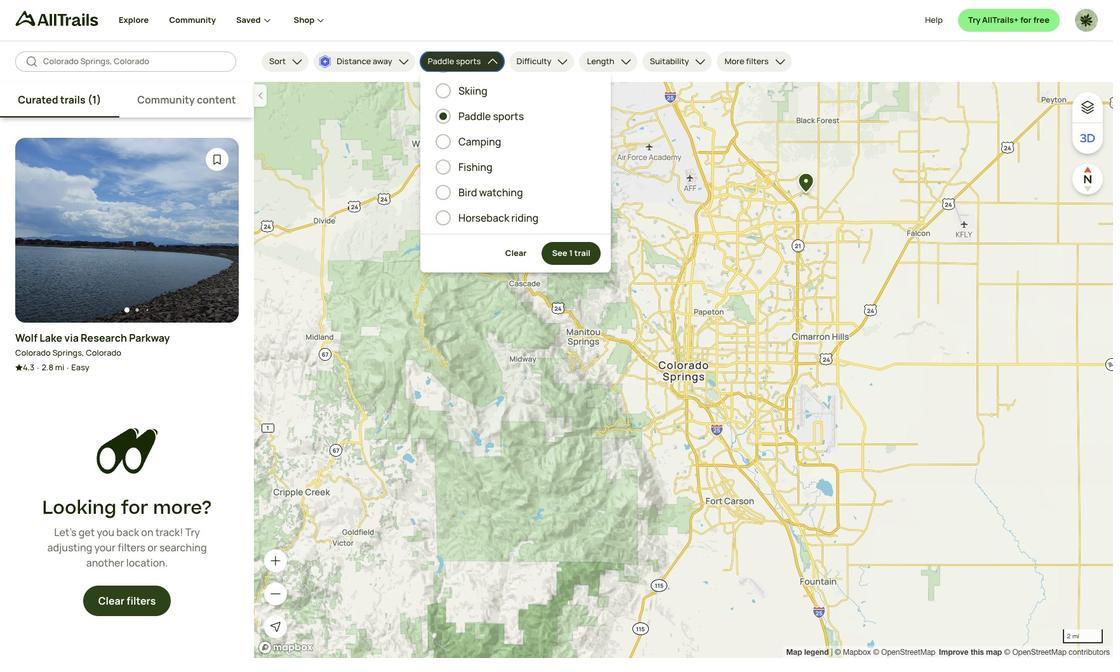 Task type: describe. For each thing, give the bounding box(es) containing it.
saved link
[[236, 0, 274, 41]]

curated
[[18, 93, 58, 107]]

help
[[926, 14, 943, 26]]

1
[[569, 247, 573, 259]]

community link
[[169, 0, 216, 41]]

try alltrails+ for free link
[[958, 9, 1060, 32]]

Colorado Springs, Colorado field
[[43, 55, 226, 68]]

0 vertical spatial try
[[969, 14, 981, 26]]

get
[[79, 525, 95, 539]]

|
[[831, 648, 833, 657]]

more?
[[153, 495, 212, 521]]

difficulty
[[517, 55, 552, 67]]

via
[[64, 331, 79, 345]]

map legend | © mapbox © openstreetmap improve this map © openstreetmap contributors
[[787, 647, 1111, 657]]

distance
[[337, 55, 371, 67]]

saved button
[[236, 0, 294, 41]]

navigate next image
[[211, 224, 224, 237]]

looking for more? let's get you back on track! try adjusting your filters or searching another location.
[[42, 495, 212, 570]]

sports inside option group
[[493, 109, 524, 123]]

contributors
[[1069, 648, 1111, 657]]

sports inside paddle sports button
[[456, 55, 481, 67]]

reset north and pitch image
[[1076, 166, 1101, 192]]

3 © from the left
[[1005, 648, 1011, 657]]

add to list image
[[211, 153, 224, 166]]

map legend link
[[787, 647, 831, 657]]

looking
[[42, 495, 116, 521]]

navigate previous image
[[30, 224, 43, 237]]

curated trails (1) tab
[[0, 82, 119, 118]]

springs,
[[52, 347, 84, 358]]

see
[[552, 247, 568, 259]]

legend
[[805, 647, 829, 657]]

away
[[373, 55, 392, 67]]

option group containing cross-country skiing
[[436, 0, 596, 276]]

enable 3d map image
[[1081, 131, 1096, 146]]

more
[[725, 55, 745, 67]]

length button
[[580, 51, 638, 72]]

improve
[[939, 647, 969, 657]]

alltrails image
[[15, 11, 98, 26]]

paddle sports button
[[420, 51, 504, 72]]

your
[[94, 541, 116, 555]]

curated trails (1)
[[18, 93, 101, 107]]

distance away button
[[314, 51, 415, 72]]

searching
[[159, 541, 207, 555]]

clear filters button
[[83, 586, 171, 616]]

you
[[97, 525, 114, 539]]

1 © from the left
[[835, 648, 841, 657]]

help link
[[926, 9, 943, 32]]

mapbox
[[843, 648, 872, 657]]

suitability button
[[643, 51, 712, 72]]

map
[[787, 647, 803, 657]]

wolf lake via research parkway colorado springs, colorado
[[15, 331, 170, 358]]

country
[[491, 58, 528, 72]]

(1)
[[88, 93, 101, 107]]

explore
[[119, 14, 149, 26]]

paddle sports inside option group
[[459, 109, 524, 123]]

4.3 · 2.8 mi · easy
[[23, 362, 89, 374]]

filters for clear
[[127, 594, 156, 608]]

saved
[[236, 14, 261, 26]]

easy
[[71, 362, 89, 373]]

sort button
[[262, 51, 309, 72]]

bird watching
[[459, 186, 523, 199]]

community for community
[[169, 14, 216, 26]]

zoom map in image
[[269, 555, 282, 567]]

list containing map legend
[[787, 646, 1111, 658]]

zoom map out image
[[269, 588, 282, 600]]

2
[[1068, 632, 1071, 640]]

camping
[[459, 135, 501, 149]]

alltrails+
[[983, 14, 1019, 26]]

paddle inside button
[[428, 55, 454, 67]]

1 vertical spatial paddle
[[459, 109, 491, 123]]

trails
[[60, 93, 86, 107]]

let's
[[54, 525, 77, 539]]

map options image
[[1081, 100, 1096, 115]]

tab list containing curated trails (1)
[[0, 82, 254, 118]]

improve this map link
[[939, 647, 1003, 657]]

more filters
[[725, 55, 769, 67]]

riding
[[512, 211, 539, 225]]

paddle sports inside button
[[428, 55, 481, 67]]

cross-country skiing
[[459, 58, 558, 72]]

adjusting
[[47, 541, 92, 555]]

explore link
[[119, 0, 149, 41]]

trail
[[575, 247, 591, 259]]



Task type: locate. For each thing, give the bounding box(es) containing it.
clear down another
[[98, 594, 125, 608]]

0 vertical spatial community
[[169, 14, 216, 26]]

more filters button
[[717, 51, 792, 72]]

see 1 trail button
[[542, 242, 601, 265]]

community down colorado springs, colorado "field" on the top of the page
[[137, 93, 195, 107]]

1 · from the left
[[37, 362, 39, 374]]

for left free
[[1021, 14, 1032, 26]]

mi inside the 4.3 · 2.8 mi · easy
[[55, 362, 64, 373]]

content
[[197, 93, 236, 107]]

0 vertical spatial paddle
[[428, 55, 454, 67]]

1 horizontal spatial paddle
[[459, 109, 491, 123]]

wolf
[[15, 331, 38, 345]]

back
[[116, 525, 139, 539]]

1 vertical spatial clear
[[98, 594, 125, 608]]

sports up camping
[[493, 109, 524, 123]]

research
[[81, 331, 127, 345]]

filters inside more filters button
[[746, 55, 769, 67]]

free
[[1034, 14, 1050, 26]]

sports
[[456, 55, 481, 67], [493, 109, 524, 123]]

1 horizontal spatial openstreetmap
[[1013, 648, 1067, 657]]

dialog
[[0, 0, 1114, 658]]

0 vertical spatial mi
[[55, 362, 64, 373]]

filters right more
[[746, 55, 769, 67]]

paddle sports
[[428, 55, 481, 67], [459, 109, 524, 123]]

horseback riding
[[459, 211, 539, 225]]

clear
[[506, 247, 527, 259], [98, 594, 125, 608]]

lake
[[40, 331, 62, 345]]

1 horizontal spatial try
[[969, 14, 981, 26]]

watching
[[479, 186, 523, 199]]

0 vertical spatial paddle sports
[[428, 55, 481, 67]]

filters down location.
[[127, 594, 156, 608]]

filters for more
[[746, 55, 769, 67]]

0 horizontal spatial for
[[121, 495, 149, 521]]

paddle left cross-
[[428, 55, 454, 67]]

length
[[587, 55, 615, 67]]

sports up the skiing
[[456, 55, 481, 67]]

0 vertical spatial sports
[[456, 55, 481, 67]]

1 vertical spatial community
[[137, 93, 195, 107]]

0 horizontal spatial try
[[185, 525, 200, 539]]

community for community content
[[137, 93, 195, 107]]

© mapbox link
[[835, 648, 872, 657]]

filters inside clear filters button
[[127, 594, 156, 608]]

see 1 trail
[[552, 247, 591, 259]]

1 horizontal spatial for
[[1021, 14, 1032, 26]]

0 vertical spatial clear
[[506, 247, 527, 259]]

current location image
[[269, 621, 282, 633]]

© right the map
[[1005, 648, 1011, 657]]

paddle sports up the skiing
[[428, 55, 481, 67]]

colorado down research
[[86, 347, 121, 358]]

list
[[787, 646, 1111, 658]]

openstreetmap left improve
[[882, 648, 936, 657]]

mi
[[55, 362, 64, 373], [1073, 632, 1080, 640]]

© right mapbox
[[874, 648, 880, 657]]

0 vertical spatial filters
[[746, 55, 769, 67]]

on
[[141, 525, 153, 539]]

tab list
[[0, 82, 254, 118]]

community inside community content tab
[[137, 93, 195, 107]]

try inside looking for more? let's get you back on track! try adjusting your filters or searching another location.
[[185, 525, 200, 539]]

alltrails link
[[15, 11, 119, 32]]

clear filters
[[98, 594, 156, 608]]

1 vertical spatial paddle sports
[[459, 109, 524, 123]]

0 horizontal spatial openstreetmap
[[882, 648, 936, 657]]

skiing
[[530, 58, 558, 72]]

mi right 2.8
[[55, 362, 64, 373]]

bird
[[459, 186, 477, 199]]

©
[[835, 648, 841, 657], [874, 648, 880, 657], [1005, 648, 1011, 657]]

openstreetmap
[[882, 648, 936, 657], [1013, 648, 1067, 657]]

2 vertical spatial filters
[[127, 594, 156, 608]]

openstreetmap right the map
[[1013, 648, 1067, 657]]

1 vertical spatial sports
[[493, 109, 524, 123]]

1 horizontal spatial clear
[[506, 247, 527, 259]]

filters down back
[[118, 541, 146, 555]]

© openstreetmap link
[[874, 648, 936, 657]]

1 vertical spatial filters
[[118, 541, 146, 555]]

0 vertical spatial for
[[1021, 14, 1032, 26]]

difficulty button
[[509, 51, 575, 72]]

sort
[[269, 55, 286, 67]]

1 vertical spatial mi
[[1073, 632, 1080, 640]]

2 openstreetmap from the left
[[1013, 648, 1067, 657]]

mi right 2
[[1073, 632, 1080, 640]]

0 horizontal spatial clear
[[98, 594, 125, 608]]

distance away
[[337, 55, 392, 67]]

community
[[169, 14, 216, 26], [137, 93, 195, 107]]

track!
[[155, 525, 183, 539]]

try left alltrails+
[[969, 14, 981, 26]]

1 horizontal spatial sports
[[493, 109, 524, 123]]

community content
[[137, 93, 236, 107]]

· right 4.3
[[37, 362, 39, 374]]

1 horizontal spatial ·
[[67, 362, 69, 374]]

0 horizontal spatial paddle
[[428, 55, 454, 67]]

1 openstreetmap from the left
[[882, 648, 936, 657]]

0 horizontal spatial mi
[[55, 362, 64, 373]]

clear down riding
[[506, 247, 527, 259]]

© right |
[[835, 648, 841, 657]]

2 mi
[[1068, 632, 1080, 640]]

map
[[987, 647, 1003, 657]]

colorado up 4.3
[[15, 347, 51, 358]]

4.3
[[23, 362, 35, 373]]

2 colorado from the left
[[86, 347, 121, 358]]

None search field
[[15, 51, 236, 72]]

community left saved
[[169, 14, 216, 26]]

cross-
[[459, 58, 491, 72]]

suitability
[[650, 55, 689, 67]]

clear for clear
[[506, 247, 527, 259]]

another
[[86, 556, 124, 570]]

option group
[[436, 0, 596, 276]]

for up back
[[121, 495, 149, 521]]

1 horizontal spatial mi
[[1073, 632, 1080, 640]]

1 colorado from the left
[[15, 347, 51, 358]]

location.
[[126, 556, 168, 570]]

for
[[1021, 14, 1032, 26], [121, 495, 149, 521]]

horseback
[[459, 211, 510, 225]]

filters
[[746, 55, 769, 67], [118, 541, 146, 555], [127, 594, 156, 608]]

·
[[37, 362, 39, 374], [67, 362, 69, 374]]

clear button
[[495, 242, 537, 265]]

1 vertical spatial try
[[185, 525, 200, 539]]

try
[[969, 14, 981, 26], [185, 525, 200, 539]]

shop button
[[294, 0, 327, 41]]

clear for clear filters
[[98, 594, 125, 608]]

paddle
[[428, 55, 454, 67], [459, 109, 491, 123]]

try alltrails+ for free
[[969, 14, 1050, 26]]

shop
[[294, 14, 315, 26]]

paddle sports up camping
[[459, 109, 524, 123]]

© openstreetmap contributors link
[[1005, 648, 1111, 657]]

community content tab
[[119, 82, 254, 118]]

for inside looking for more? let's get you back on track! try adjusting your filters or searching another location.
[[121, 495, 149, 521]]

1 horizontal spatial ©
[[874, 648, 880, 657]]

shop link
[[294, 0, 327, 41]]

close this dialog image
[[1079, 604, 1092, 617]]

for inside try alltrails+ for free link
[[1021, 14, 1032, 26]]

0 horizontal spatial colorado
[[15, 347, 51, 358]]

1 horizontal spatial colorado
[[86, 347, 121, 358]]

parkway
[[129, 331, 170, 345]]

1 vertical spatial for
[[121, 495, 149, 521]]

2 horizontal spatial ©
[[1005, 648, 1011, 657]]

paddle down the skiing
[[459, 109, 491, 123]]

2 · from the left
[[67, 362, 69, 374]]

skiing
[[459, 84, 488, 98]]

or
[[148, 541, 157, 555]]

try up searching
[[185, 525, 200, 539]]

0 horizontal spatial sports
[[456, 55, 481, 67]]

0 horizontal spatial ·
[[37, 362, 39, 374]]

this
[[971, 647, 985, 657]]

0 horizontal spatial ©
[[835, 648, 841, 657]]

fishing
[[459, 160, 493, 174]]

2 © from the left
[[874, 648, 880, 657]]

map region
[[254, 82, 1114, 658]]

filters inside looking for more? let's get you back on track! try adjusting your filters or searching another location.
[[118, 541, 146, 555]]

2.8
[[42, 362, 53, 373]]

kendall image
[[1076, 9, 1098, 32]]

· left easy
[[67, 362, 69, 374]]



Task type: vqa. For each thing, say whether or not it's contained in the screenshot.
The 37.8430418 , -122.5354153
no



